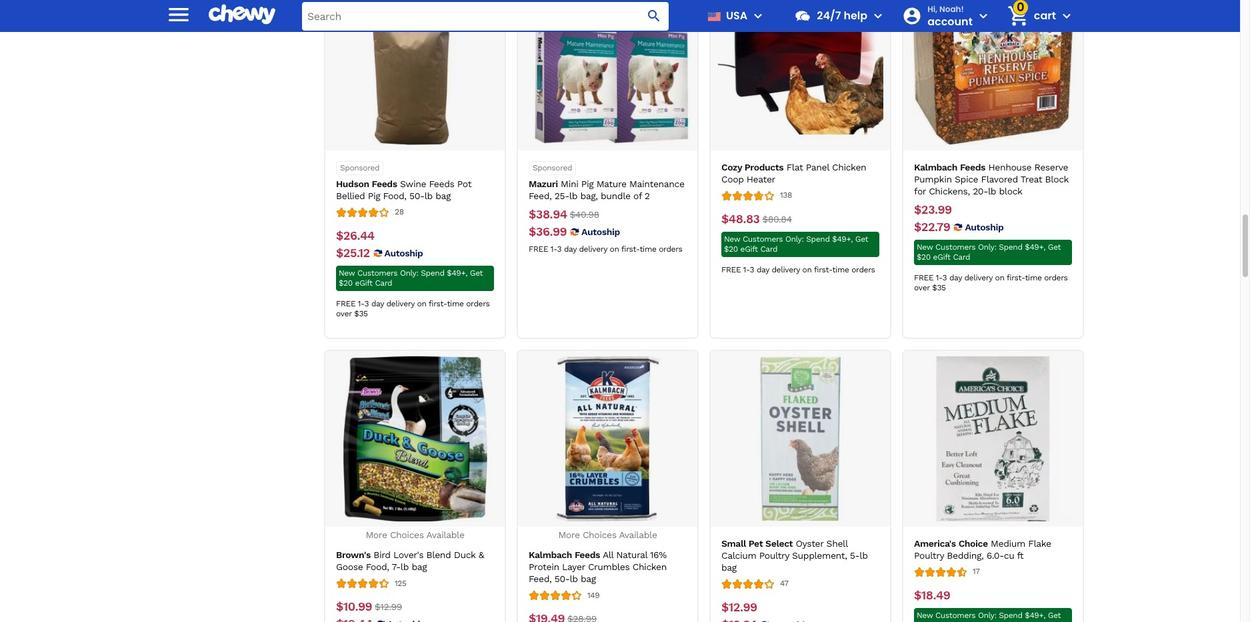 Task type: describe. For each thing, give the bounding box(es) containing it.
chicken inside 'flat panel chicken coop heater'
[[832, 162, 866, 173]]

Product search field
[[302, 2, 669, 30]]

lover's
[[393, 550, 424, 561]]

$38.94 text field
[[529, 207, 567, 222]]

$80.84 text field
[[763, 212, 792, 227]]

bag inside all natural 16% protein layer crumbles chicken feed, 50-lb bag
[[581, 574, 596, 585]]

bag inside oyster shell calcium poultry supplement, 5-lb bag
[[722, 563, 737, 573]]

swine feeds pot bellied pig food, 50-lb bag
[[336, 179, 472, 201]]

bag inside bird lover's blend duck & goose food, 7-lb bag
[[412, 562, 427, 573]]

$22.79
[[914, 220, 951, 234]]

47
[[780, 580, 789, 589]]

hudson
[[336, 179, 369, 189]]

lb inside all natural 16% protein layer crumbles chicken feed, 50-lb bag
[[570, 574, 578, 585]]

$36.99
[[529, 225, 567, 239]]

25-
[[555, 191, 569, 201]]

feed, inside all natural 16% protein layer crumbles chicken feed, 50-lb bag
[[529, 574, 552, 585]]

poultry inside medium flake poultry bedding, 6.0-cu ft
[[914, 551, 944, 561]]

17
[[973, 568, 980, 577]]

account menu image
[[975, 8, 991, 24]]

hi,
[[928, 3, 938, 15]]

food, inside bird lover's blend duck & goose food, 7-lb bag
[[366, 562, 389, 573]]

flavored
[[981, 174, 1018, 185]]

of
[[634, 191, 642, 201]]

free down $36.99 text field
[[529, 245, 548, 254]]

1 $12.99 text field from the left
[[375, 600, 402, 615]]

flake
[[1028, 539, 1051, 549]]

flat
[[787, 162, 803, 173]]

kalmbach for spice
[[914, 162, 958, 173]]

125
[[395, 579, 407, 589]]

0 horizontal spatial over
[[336, 309, 352, 319]]

1 vertical spatial free 1-3 day delivery on first-time orders over $35
[[336, 299, 490, 319]]

layer
[[562, 562, 585, 573]]

pet
[[749, 539, 763, 549]]

bedding,
[[947, 551, 984, 561]]

mazuri mini pig mature maintenance feed, 25-lb bag, bundle of 2 image
[[525, 0, 691, 145]]

pumpkin
[[914, 174, 952, 185]]

flat panel chicken coop heater
[[722, 162, 866, 185]]

cozy
[[722, 162, 742, 173]]

henhouse reserve pumpkin spice flavored treat block for chickens, 20-lb block
[[914, 162, 1069, 197]]

submit search image
[[646, 8, 662, 24]]

chicken inside all natural 16% protein layer crumbles chicken feed, 50-lb bag
[[633, 562, 667, 573]]

24/7
[[817, 8, 841, 23]]

chewy support image
[[794, 7, 812, 25]]

lb inside henhouse reserve pumpkin spice flavored treat block for chickens, 20-lb block
[[988, 186, 996, 197]]

bag,
[[580, 191, 598, 201]]

chickens,
[[929, 186, 970, 197]]

1- down $36.99 text field
[[551, 245, 557, 254]]

hudson feeds swine feeds pot bellied pig food, 50-lb bag image
[[332, 0, 498, 145]]

reserve
[[1035, 162, 1068, 173]]

$26.44
[[336, 229, 375, 243]]

0 vertical spatial free 1-3 day delivery on first-time orders
[[529, 245, 682, 254]]

available for 16%
[[619, 530, 657, 541]]

autoship for $22.79
[[965, 222, 1004, 233]]

protein
[[529, 562, 559, 573]]

feeds for all natural 16% protein layer crumbles chicken feed, 50-lb bag
[[575, 550, 600, 561]]

cart menu image
[[1059, 8, 1075, 24]]

bundle
[[601, 191, 631, 201]]

2
[[645, 191, 650, 201]]

$38.94 $40.98
[[529, 207, 599, 221]]

cart link
[[1002, 0, 1056, 32]]

food, inside swine feeds pot bellied pig food, 50-lb bag
[[383, 191, 406, 201]]

customers down $48.83 $80.84
[[743, 235, 783, 244]]

more choices available for natural
[[558, 530, 657, 541]]

egift down $25.12 text field
[[355, 279, 373, 288]]

pot
[[457, 179, 472, 189]]

lb inside bird lover's blend duck & goose food, 7-lb bag
[[401, 562, 409, 573]]

$10.99 $12.99
[[336, 600, 402, 614]]

pig inside swine feeds pot bellied pig food, 50-lb bag
[[368, 191, 380, 201]]

available for blend
[[426, 530, 465, 541]]

kalmbach feeds for protein
[[529, 550, 600, 561]]

more choices available for lover's
[[366, 530, 465, 541]]

noah!
[[940, 3, 964, 15]]

$23.99 text field
[[914, 203, 952, 217]]

kalmbach feeds for spice
[[914, 162, 986, 173]]

crumbles
[[588, 562, 630, 573]]

24/7 help
[[817, 8, 868, 23]]

small
[[722, 539, 746, 549]]

lb inside oyster shell calcium poultry supplement, 5-lb bag
[[860, 551, 868, 561]]

customers down $22.79 text box
[[936, 243, 976, 252]]

all
[[603, 550, 613, 561]]

2 $12.99 text field from the left
[[722, 601, 757, 615]]

$20 down $48.83 text box
[[724, 245, 738, 254]]

1- down $48.83 text box
[[743, 265, 750, 275]]

heater
[[747, 174, 775, 185]]

149
[[587, 591, 600, 601]]

cozy products flat panel chicken coop heater image
[[718, 0, 883, 145]]

mature
[[597, 179, 627, 189]]

$23.99
[[914, 203, 952, 217]]

only: down 28
[[400, 269, 419, 278]]

3 down $36.99 text field
[[557, 245, 562, 254]]

$40.98
[[570, 209, 599, 220]]

$18.49 text field
[[914, 589, 950, 603]]

kalmbach for protein
[[529, 550, 572, 561]]

16%
[[650, 550, 667, 561]]

sponsored for mazuri
[[533, 163, 572, 173]]

$20 down $22.79 text box
[[917, 253, 931, 262]]

50- inside swine feeds pot bellied pig food, 50-lb bag
[[409, 191, 425, 201]]

more for brown's
[[366, 530, 387, 541]]

usa
[[726, 8, 748, 23]]

new down $18.49 "text field"
[[917, 611, 933, 621]]

only: down $80.84 text field at right
[[785, 235, 804, 244]]

hi, noah! account
[[928, 3, 973, 29]]

cozy products
[[722, 162, 784, 173]]

treat
[[1021, 174, 1042, 185]]

customers down $25.12 text field
[[357, 269, 398, 278]]

$10.99 text field
[[336, 600, 372, 615]]

1 vertical spatial free 1-3 day delivery on first-time orders
[[722, 265, 875, 275]]

henhouse
[[989, 162, 1032, 173]]

supplement,
[[792, 551, 847, 561]]

select
[[766, 539, 793, 549]]

new customers only: spend $49+, get $20 egift card down $25.12 text field
[[339, 269, 483, 288]]

6.0-
[[987, 551, 1004, 561]]

usa button
[[702, 0, 766, 32]]

free down $22.79 text box
[[914, 273, 934, 283]]

cu
[[1004, 551, 1015, 561]]

$38.94
[[529, 207, 567, 221]]

america's choice
[[914, 539, 988, 549]]

mini pig mature maintenance feed, 25-lb bag, bundle of 2
[[529, 179, 685, 201]]

kalmbach feeds all natural 16% protein layer crumbles chicken feed, 50-lb bag image
[[525, 357, 691, 522]]

coop
[[722, 174, 744, 185]]

block
[[1045, 174, 1069, 185]]

america's choice medium flake poultry bedding, 6.0-cu ft image
[[911, 357, 1076, 522]]

3 down $22.79 text box
[[943, 273, 947, 283]]

help menu image
[[870, 8, 886, 24]]

oyster shell calcium poultry supplement, 5-lb bag
[[722, 539, 868, 573]]

5-
[[850, 551, 860, 561]]

3 down $25.12 text field
[[364, 299, 369, 309]]

medium
[[991, 539, 1026, 549]]

maintenance
[[630, 179, 685, 189]]



Task type: vqa. For each thing, say whether or not it's contained in the screenshot.
"layer" on the bottom of the page
yes



Task type: locate. For each thing, give the bounding box(es) containing it.
choices for all
[[583, 530, 617, 541]]

more for kalmbach feeds
[[558, 530, 580, 541]]

0 horizontal spatial kalmbach feeds
[[529, 550, 600, 561]]

account
[[928, 14, 973, 29]]

day
[[564, 245, 577, 254], [757, 265, 769, 275], [950, 273, 962, 283], [371, 299, 384, 309]]

free down $48.83 text box
[[722, 265, 741, 275]]

0 vertical spatial over
[[914, 283, 930, 293]]

medium flake poultry bedding, 6.0-cu ft
[[914, 539, 1051, 561]]

autoship for $36.99
[[582, 227, 620, 237]]

$22.79 text field
[[914, 220, 951, 235]]

lb down layer
[[570, 574, 578, 585]]

feeds up spice
[[960, 162, 986, 173]]

2 feed, from the top
[[529, 574, 552, 585]]

1 vertical spatial over
[[336, 309, 352, 319]]

all natural 16% protein layer crumbles chicken feed, 50-lb bag
[[529, 550, 667, 585]]

bird lover's blend duck & goose food, 7-lb bag
[[336, 550, 484, 573]]

1 choices from the left
[[390, 530, 424, 541]]

choice
[[959, 539, 988, 549]]

$20 down $25.12 text field
[[339, 279, 353, 288]]

items image
[[1006, 4, 1030, 28]]

1 horizontal spatial pig
[[581, 179, 594, 189]]

shell
[[827, 539, 848, 549]]

mini
[[561, 179, 578, 189]]

0 vertical spatial chicken
[[832, 162, 866, 173]]

natural
[[616, 550, 647, 561]]

0 horizontal spatial sponsored
[[340, 163, 380, 173]]

feed,
[[529, 191, 552, 201], [529, 574, 552, 585]]

card
[[761, 245, 778, 254], [953, 253, 970, 262], [375, 279, 392, 288], [953, 621, 970, 623]]

autoship
[[965, 222, 1004, 233], [582, 227, 620, 237], [384, 248, 423, 259]]

chicken right panel
[[832, 162, 866, 173]]

1 horizontal spatial kalmbach
[[914, 162, 958, 173]]

2 poultry from the left
[[914, 551, 944, 561]]

0 horizontal spatial more
[[366, 530, 387, 541]]

choices up all
[[583, 530, 617, 541]]

swine
[[400, 179, 426, 189]]

1- down $25.12 text field
[[358, 299, 364, 309]]

goose
[[336, 562, 363, 573]]

0 horizontal spatial free 1-3 day delivery on first-time orders over $35
[[336, 299, 490, 319]]

menu image
[[165, 1, 192, 28]]

get
[[855, 235, 868, 244], [1048, 243, 1061, 252], [470, 269, 483, 278], [1048, 611, 1061, 621]]

small pet select
[[722, 539, 793, 549]]

1 horizontal spatial sponsored
[[533, 163, 572, 173]]

1 vertical spatial feed,
[[529, 574, 552, 585]]

bird
[[374, 550, 391, 561]]

pig
[[581, 179, 594, 189], [368, 191, 380, 201]]

50- down swine
[[409, 191, 425, 201]]

feeds left pot
[[429, 179, 454, 189]]

spend
[[806, 235, 830, 244], [999, 243, 1023, 252], [421, 269, 444, 278], [999, 611, 1023, 621]]

$40.98 text field
[[570, 207, 599, 222]]

kalmbach up pumpkin
[[914, 162, 958, 173]]

1 horizontal spatial poultry
[[914, 551, 944, 561]]

free 1-3 day delivery on first-time orders over $35
[[914, 273, 1068, 293], [336, 299, 490, 319]]

0 horizontal spatial choices
[[390, 530, 424, 541]]

0 vertical spatial 50-
[[409, 191, 425, 201]]

$26.44 text field
[[336, 229, 375, 243]]

0 horizontal spatial autoship
[[384, 248, 423, 259]]

pig inside mini pig mature maintenance feed, 25-lb bag, bundle of 2
[[581, 179, 594, 189]]

pig down hudson feeds
[[368, 191, 380, 201]]

orders
[[659, 245, 682, 254], [852, 265, 875, 275], [1044, 273, 1068, 283], [466, 299, 490, 309]]

kalmbach feeds up spice
[[914, 162, 986, 173]]

new
[[724, 235, 740, 244], [917, 243, 933, 252], [339, 269, 355, 278], [917, 611, 933, 621]]

menu image
[[750, 8, 766, 24]]

brown's
[[336, 550, 371, 561]]

feeds inside swine feeds pot bellied pig food, 50-lb bag
[[429, 179, 454, 189]]

1 horizontal spatial more choices available
[[558, 530, 657, 541]]

$35 down $25.12 text field
[[354, 309, 368, 319]]

1 horizontal spatial more
[[558, 530, 580, 541]]

new customers only: spend $49+, get $20 egift card down 17 in the right of the page
[[917, 611, 1061, 623]]

kalmbach feeds up layer
[[529, 550, 600, 561]]

more choices available up lover's
[[366, 530, 465, 541]]

lb down lover's
[[401, 562, 409, 573]]

lb right supplement,
[[860, 551, 868, 561]]

$48.83 text field
[[722, 212, 760, 227]]

bag inside swine feeds pot bellied pig food, 50-lb bag
[[436, 191, 451, 201]]

0 vertical spatial pig
[[581, 179, 594, 189]]

0 horizontal spatial free 1-3 day delivery on first-time orders
[[529, 245, 682, 254]]

sponsored up hudson feeds
[[340, 163, 380, 173]]

customers
[[743, 235, 783, 244], [936, 243, 976, 252], [357, 269, 398, 278], [936, 611, 976, 621]]

2 choices from the left
[[583, 530, 617, 541]]

customers down $18.49 "text field"
[[936, 611, 976, 621]]

0 vertical spatial kalmbach feeds
[[914, 162, 986, 173]]

more up bird
[[366, 530, 387, 541]]

feed, inside mini pig mature maintenance feed, 25-lb bag, bundle of 2
[[529, 191, 552, 201]]

egift down $48.83 $80.84
[[741, 245, 758, 254]]

1 horizontal spatial free 1-3 day delivery on first-time orders
[[722, 265, 875, 275]]

poultry down select
[[759, 551, 789, 561]]

spice
[[955, 174, 978, 185]]

0 vertical spatial kalmbach
[[914, 162, 958, 173]]

blend
[[427, 550, 451, 561]]

None text field
[[336, 618, 372, 623], [722, 618, 757, 623], [336, 618, 372, 623], [722, 618, 757, 623]]

feeds for henhouse reserve pumpkin spice flavored treat block for chickens, 20-lb block
[[960, 162, 986, 173]]

50-
[[409, 191, 425, 201], [555, 574, 570, 585]]

$12.99 text field
[[375, 600, 402, 615], [722, 601, 757, 615]]

$12.99 inside '$10.99 $12.99'
[[375, 602, 402, 613]]

on
[[610, 245, 619, 254], [803, 265, 812, 275], [995, 273, 1005, 283], [417, 299, 426, 309]]

feeds for swine feeds pot bellied pig food, 50-lb bag
[[372, 179, 397, 189]]

new down $22.79 text box
[[917, 243, 933, 252]]

duck
[[454, 550, 476, 561]]

autoship for $25.12
[[384, 248, 423, 259]]

$12.99 text field down calcium
[[722, 601, 757, 615]]

bellied
[[336, 191, 365, 201]]

1 horizontal spatial choices
[[583, 530, 617, 541]]

available up blend
[[426, 530, 465, 541]]

1 more choices available from the left
[[366, 530, 465, 541]]

2 more choices available from the left
[[558, 530, 657, 541]]

autoship down 28
[[384, 248, 423, 259]]

delivery
[[579, 245, 607, 254], [772, 265, 800, 275], [965, 273, 993, 283], [386, 299, 415, 309]]

free 1-3 day delivery on first-time orders down $40.98 'text box'
[[529, 245, 682, 254]]

oyster
[[796, 539, 824, 549]]

1 horizontal spatial $35
[[932, 283, 946, 293]]

1 vertical spatial pig
[[368, 191, 380, 201]]

sponsored up mazuri at the top left of the page
[[533, 163, 572, 173]]

$18.49
[[914, 589, 950, 603]]

lb
[[988, 186, 996, 197], [425, 191, 433, 201], [569, 191, 578, 201], [860, 551, 868, 561], [401, 562, 409, 573], [570, 574, 578, 585]]

0 horizontal spatial pig
[[368, 191, 380, 201]]

2 available from the left
[[619, 530, 657, 541]]

1 horizontal spatial kalmbach feeds
[[914, 162, 986, 173]]

sponsored
[[340, 163, 380, 173], [533, 163, 572, 173]]

over down $22.79 text box
[[914, 283, 930, 293]]

hudson feeds
[[336, 179, 397, 189]]

1 vertical spatial kalmbach feeds
[[529, 550, 600, 561]]

1- down $22.79 text box
[[936, 273, 943, 283]]

$48.83 $80.84
[[722, 212, 792, 226]]

$25.12 text field
[[336, 246, 370, 261]]

1 vertical spatial chicken
[[633, 562, 667, 573]]

1 horizontal spatial free 1-3 day delivery on first-time orders over $35
[[914, 273, 1068, 293]]

poultry inside oyster shell calcium poultry supplement, 5-lb bag
[[759, 551, 789, 561]]

feed, down protein on the bottom of page
[[529, 574, 552, 585]]

$36.99 text field
[[529, 225, 567, 239]]

new customers only: spend $49+, get $20 egift card
[[724, 235, 868, 254], [917, 243, 1061, 262], [339, 269, 483, 288], [917, 611, 1061, 623]]

0 vertical spatial $35
[[932, 283, 946, 293]]

feeds
[[960, 162, 986, 173], [372, 179, 397, 189], [429, 179, 454, 189], [575, 550, 600, 561]]

ft
[[1017, 551, 1024, 561]]

$12.99 text field down 125
[[375, 600, 402, 615]]

bag
[[436, 191, 451, 201], [412, 562, 427, 573], [722, 563, 737, 573], [581, 574, 596, 585]]

autoship down the 20-
[[965, 222, 1004, 233]]

available
[[426, 530, 465, 541], [619, 530, 657, 541]]

0 vertical spatial food,
[[383, 191, 406, 201]]

$12.99 down calcium
[[722, 601, 757, 615]]

3 down $48.83 $80.84
[[750, 265, 754, 275]]

lb inside swine feeds pot bellied pig food, 50-lb bag
[[425, 191, 433, 201]]

cart
[[1034, 8, 1056, 23]]

1 horizontal spatial $12.99 text field
[[722, 601, 757, 615]]

1 horizontal spatial available
[[619, 530, 657, 541]]

0 vertical spatial feed,
[[529, 191, 552, 201]]

for
[[914, 186, 926, 197]]

food, up 28
[[383, 191, 406, 201]]

time
[[640, 245, 657, 254], [832, 265, 849, 275], [1025, 273, 1042, 283], [447, 299, 464, 309]]

1 poultry from the left
[[759, 551, 789, 561]]

lb down "flavored"
[[988, 186, 996, 197]]

&
[[479, 550, 484, 561]]

lb down the mini
[[569, 191, 578, 201]]

available up natural
[[619, 530, 657, 541]]

more up layer
[[558, 530, 580, 541]]

over down $25.12 text field
[[336, 309, 352, 319]]

$49+,
[[832, 235, 853, 244], [1025, 243, 1046, 252], [447, 269, 468, 278], [1025, 611, 1046, 621]]

$20
[[724, 245, 738, 254], [917, 253, 931, 262], [339, 279, 353, 288], [917, 621, 931, 623]]

new down $48.83 text box
[[724, 235, 740, 244]]

only: down 17 in the right of the page
[[978, 611, 997, 621]]

lb down swine
[[425, 191, 433, 201]]

over
[[914, 283, 930, 293], [336, 309, 352, 319]]

1 vertical spatial $35
[[354, 309, 368, 319]]

1 vertical spatial food,
[[366, 562, 389, 573]]

egift down $22.79 text box
[[933, 253, 951, 262]]

$48.83
[[722, 212, 760, 226]]

small pet select oyster shell calcium poultry supplement, 5-lb bag image
[[718, 357, 883, 522]]

50- down layer
[[555, 574, 570, 585]]

0 horizontal spatial kalmbach
[[529, 550, 572, 561]]

1 horizontal spatial autoship
[[582, 227, 620, 237]]

1 horizontal spatial over
[[914, 283, 930, 293]]

free 1-3 day delivery on first-time orders down $80.84 text field at right
[[722, 265, 875, 275]]

mazuri
[[529, 179, 558, 189]]

$25.12
[[336, 246, 370, 260]]

0 horizontal spatial chicken
[[633, 562, 667, 573]]

poultry
[[759, 551, 789, 561], [914, 551, 944, 561]]

new customers only: spend $49+, get $20 egift card down $80.84 text field at right
[[724, 235, 868, 254]]

only:
[[785, 235, 804, 244], [978, 243, 997, 252], [400, 269, 419, 278], [978, 611, 997, 621]]

0 horizontal spatial available
[[426, 530, 465, 541]]

sponsored for hudson feeds
[[340, 163, 380, 173]]

20-
[[973, 186, 988, 197]]

50- inside all natural 16% protein layer crumbles chicken feed, 50-lb bag
[[555, 574, 570, 585]]

only: down the 20-
[[978, 243, 997, 252]]

1 available from the left
[[426, 530, 465, 541]]

2 horizontal spatial autoship
[[965, 222, 1004, 233]]

1 vertical spatial 50-
[[555, 574, 570, 585]]

brown's bird lover's blend duck & goose food, 7-lb bag image
[[332, 357, 498, 522]]

2 more from the left
[[558, 530, 580, 541]]

None text field
[[529, 612, 565, 623], [568, 612, 597, 623], [529, 612, 565, 623], [568, 612, 597, 623]]

lb inside mini pig mature maintenance feed, 25-lb bag, bundle of 2
[[569, 191, 578, 201]]

2 sponsored from the left
[[533, 163, 572, 173]]

free down $25.12 text field
[[336, 299, 356, 309]]

chewy home image
[[209, 0, 275, 29]]

$12.99
[[722, 601, 757, 615], [375, 602, 402, 613]]

products
[[745, 162, 784, 173]]

poultry down the america's
[[914, 551, 944, 561]]

more choices available up all
[[558, 530, 657, 541]]

kalmbach feeds henhouse reserve pumpkin spice flavored treat block for chickens, 20-lb block image
[[911, 0, 1076, 145]]

$35 down $22.79 text box
[[932, 283, 946, 293]]

1 horizontal spatial chicken
[[832, 162, 866, 173]]

help
[[844, 8, 868, 23]]

egift
[[741, 245, 758, 254], [933, 253, 951, 262], [355, 279, 373, 288], [933, 621, 951, 623]]

pig up bag,
[[581, 179, 594, 189]]

new customers only: spend $49+, get $20 egift card down the 20-
[[917, 243, 1061, 262]]

america's
[[914, 539, 956, 549]]

$12.99 down 125
[[375, 602, 402, 613]]

138
[[780, 191, 792, 200]]

0 horizontal spatial $35
[[354, 309, 368, 319]]

calcium
[[722, 551, 756, 561]]

food, down bird
[[366, 562, 389, 573]]

28
[[395, 208, 404, 217]]

7-
[[392, 562, 401, 573]]

1 horizontal spatial $12.99
[[722, 601, 757, 615]]

$10.99
[[336, 600, 372, 614]]

1 horizontal spatial 50-
[[555, 574, 570, 585]]

0 vertical spatial free 1-3 day delivery on first-time orders over $35
[[914, 273, 1068, 293]]

1 more from the left
[[366, 530, 387, 541]]

feeds left swine
[[372, 179, 397, 189]]

0 horizontal spatial more choices available
[[366, 530, 465, 541]]

0 horizontal spatial $12.99
[[375, 602, 402, 613]]

1 sponsored from the left
[[340, 163, 380, 173]]

kalmbach feeds
[[914, 162, 986, 173], [529, 550, 600, 561]]

kalmbach up protein on the bottom of page
[[529, 550, 572, 561]]

choices up lover's
[[390, 530, 424, 541]]

feed, down mazuri at the top left of the page
[[529, 191, 552, 201]]

chicken down 16%
[[633, 562, 667, 573]]

24/7 help link
[[789, 0, 868, 32]]

choices for bird
[[390, 530, 424, 541]]

0 horizontal spatial $12.99 text field
[[375, 600, 402, 615]]

0 horizontal spatial poultry
[[759, 551, 789, 561]]

block
[[999, 186, 1023, 197]]

$80.84
[[763, 214, 792, 225]]

feeds up layer
[[575, 550, 600, 561]]

0 horizontal spatial 50-
[[409, 191, 425, 201]]

egift down $18.49 "text field"
[[933, 621, 951, 623]]

1 vertical spatial kalmbach
[[529, 550, 572, 561]]

$20 down $18.49 "text field"
[[917, 621, 931, 623]]

autoship down $40.98 'text box'
[[582, 227, 620, 237]]

Search text field
[[302, 2, 669, 30]]

1 feed, from the top
[[529, 191, 552, 201]]

new down $25.12 text field
[[339, 269, 355, 278]]



